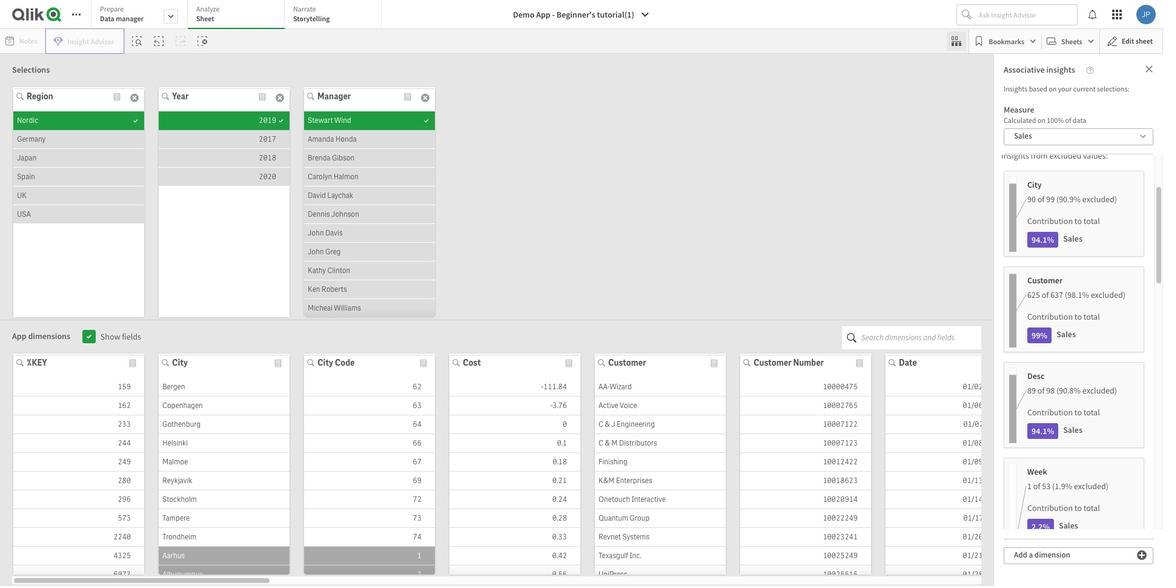 Task type: locate. For each thing, give the bounding box(es) containing it.
germany
[[17, 134, 46, 144]]

david laychak option
[[304, 187, 435, 205]]

01/20/2019
[[963, 532, 1003, 542]]

list box containing 10000475
[[740, 378, 871, 586]]

1 inside 1 option
[[417, 551, 422, 561]]

k&m enterprises
[[599, 476, 652, 486]]

0 vertical spatial app
[[536, 9, 551, 20]]

2 john from the top
[[308, 247, 324, 257]]

& left m at the bottom right of the page
[[605, 438, 610, 448]]

2 & from the top
[[605, 438, 610, 448]]

excluded) right (90.9%
[[1082, 194, 1117, 205]]

micheal williams option
[[304, 299, 435, 318]]

list box containing bergen
[[159, 378, 290, 586]]

0 vertical spatial 94.1%
[[1032, 234, 1054, 245]]

2 tick image from the left
[[424, 113, 429, 130]]

2 horizontal spatial customer
[[1027, 275, 1063, 286]]

kathy clinton option
[[304, 262, 435, 280]]

2 total from the top
[[1084, 311, 1100, 322]]

2019 option
[[159, 111, 290, 130]]

73 option
[[304, 509, 435, 528]]

0 vertical spatial insights
[[1004, 84, 1028, 93]]

of right 90
[[1038, 194, 1045, 205]]

trondheim option
[[159, 528, 290, 547]]

dennis johnson option
[[304, 205, 435, 224]]

total
[[1084, 216, 1100, 227], [1084, 311, 1100, 322], [1084, 407, 1100, 418], [1084, 503, 1100, 514]]

contribution to total for (90.8%
[[1027, 407, 1100, 418]]

0.33
[[552, 532, 567, 542]]

tick image inside nordic option
[[133, 113, 138, 130]]

app left dimensions
[[12, 330, 26, 341]]

customer up the '625'
[[1027, 275, 1063, 286]]

insights down the associative
[[1004, 84, 1028, 93]]

active voice option
[[595, 397, 726, 415]]

excluded) for 90 of 99 (90.9% excluded)
[[1082, 194, 1117, 205]]

spain option
[[13, 168, 144, 187]]

contribution for 98
[[1027, 407, 1073, 418]]

list box for cost
[[450, 378, 580, 586]]

show
[[100, 331, 120, 342]]

insights for insights based on your current selections:
[[1004, 84, 1028, 93]]

2018 option
[[159, 149, 290, 168]]

list box containing 62
[[304, 378, 435, 586]]

beginner's
[[557, 9, 595, 20]]

-3.76 option
[[450, 397, 580, 415]]

1 vertical spatial -
[[541, 382, 543, 392]]

- for 3.76
[[551, 401, 553, 410]]

helsinki option
[[159, 434, 290, 453]]

amanda
[[308, 134, 334, 144]]

1 horizontal spatial app
[[536, 9, 551, 20]]

c for c & j engineering
[[599, 420, 603, 429]]

total down week 1 of 53 (1.9% excluded)
[[1084, 503, 1100, 514]]

remove image for manager
[[421, 90, 430, 106]]

0 horizontal spatial 1
[[417, 551, 422, 561]]

4 contribution from the top
[[1027, 503, 1073, 514]]

wind
[[334, 116, 351, 125]]

texasgulf
[[599, 551, 628, 561]]

0 vertical spatial &
[[605, 420, 610, 429]]

list box containing 159
[[13, 378, 144, 586]]

insights left from on the right of page
[[1001, 150, 1029, 161]]

2240 option
[[13, 528, 144, 547]]

usa option
[[13, 205, 144, 224]]

app inside region
[[12, 330, 26, 341]]

selection region
[[0, 54, 1006, 374]]

city up bergen
[[172, 357, 188, 368]]

1 contribution from the top
[[1027, 216, 1073, 227]]

on left your
[[1049, 84, 1057, 93]]

contribution for 53
[[1027, 503, 1073, 514]]

1 horizontal spatial remove image
[[276, 90, 284, 106]]

city for city code
[[317, 357, 333, 368]]

0 vertical spatial -
[[552, 9, 555, 20]]

tab list
[[91, 0, 386, 30]]

john left greg
[[308, 247, 324, 257]]

to down (98.1%
[[1075, 311, 1082, 322]]

excluded) inside desc 89 of 98 (90.8% excluded)
[[1082, 385, 1117, 396]]

1 contribution to total from the top
[[1027, 216, 1100, 227]]

1 john from the top
[[308, 228, 324, 238]]

stewart wind option
[[304, 111, 435, 130]]

2 c from the top
[[599, 438, 603, 448]]

insights based on your current selections:
[[1004, 84, 1130, 93]]

customer number
[[754, 357, 824, 368]]

carolyn halmon option
[[304, 168, 435, 187]]

0 horizontal spatial customer
[[608, 357, 646, 368]]

excluded)
[[1082, 194, 1117, 205], [1091, 290, 1126, 300], [1082, 385, 1117, 396], [1074, 481, 1109, 492]]

remove image for region
[[130, 90, 139, 106]]

james peterson image
[[1137, 5, 1156, 24]]

copenhagen option
[[159, 397, 290, 415]]

contribution to total down (90.9%
[[1027, 216, 1100, 227]]

10018623 option
[[740, 472, 871, 490]]

malmoe
[[162, 457, 188, 467]]

c left j
[[599, 420, 603, 429]]

selections:
[[1097, 84, 1130, 93]]

remove image left year
[[130, 90, 139, 106]]

clinton
[[327, 266, 350, 276]]

1 up 2
[[417, 551, 422, 561]]

application
[[0, 0, 1163, 586]]

01/17/2019
[[963, 513, 1003, 523]]

10000475
[[823, 382, 858, 392]]

of inside customer 625 of 637 (98.1% excluded)
[[1042, 290, 1049, 300]]

total for (90.9%
[[1084, 216, 1100, 227]]

64 option
[[304, 415, 435, 434]]

Search dimensions and fields text field
[[861, 326, 981, 349]]

67
[[413, 457, 422, 467]]

quantum group
[[599, 513, 650, 523]]

list box containing aa-wizard
[[595, 378, 726, 586]]

0 horizontal spatial on
[[1038, 116, 1046, 125]]

finishing option
[[595, 453, 726, 472]]

1 vertical spatial insights
[[1001, 150, 1029, 161]]

contribution down 98
[[1027, 407, 1073, 418]]

- for 111.84
[[541, 382, 543, 392]]

0 vertical spatial on
[[1049, 84, 1057, 93]]

show fields
[[100, 331, 141, 342]]

list box for manager
[[304, 111, 435, 374]]

10000475 option
[[740, 378, 871, 397]]

296 option
[[13, 490, 144, 509]]

customer up wizard on the right of the page
[[608, 357, 646, 368]]

remove image up tick image
[[276, 90, 284, 106]]

1 & from the top
[[605, 420, 610, 429]]

germany option
[[13, 130, 144, 149]]

233 option
[[13, 415, 144, 434]]

excluded) right (98.1%
[[1091, 290, 1126, 300]]

greg
[[325, 247, 341, 257]]

add
[[1014, 550, 1027, 560]]

573 option
[[13, 509, 144, 528]]

1 inside week 1 of 53 (1.9% excluded)
[[1027, 481, 1032, 492]]

to for (90.9%
[[1075, 216, 1082, 227]]

159 option
[[13, 378, 144, 397]]

amanda honda
[[308, 134, 357, 144]]

1 tick image from the left
[[133, 113, 138, 130]]

01/21/2019
[[963, 551, 1003, 561]]

amanda honda option
[[304, 130, 435, 149]]

data
[[1073, 116, 1086, 125]]

city inside city 90 of 99 (90.9% excluded)
[[1027, 179, 1042, 190]]

prepare
[[100, 4, 124, 13]]

- inside option
[[541, 382, 543, 392]]

3 to from the top
[[1075, 407, 1082, 418]]

1 vertical spatial 1
[[417, 551, 422, 561]]

c & m distributors
[[599, 438, 657, 448]]

ken roberts option
[[304, 280, 435, 299]]

1 vertical spatial &
[[605, 438, 610, 448]]

of left data on the right
[[1065, 116, 1071, 125]]

on left "100%"
[[1038, 116, 1046, 125]]

94.1% for 99
[[1032, 234, 1054, 245]]

list box for city
[[159, 378, 290, 586]]

2020 option
[[159, 168, 290, 187]]

to down (90.9%
[[1075, 216, 1082, 227]]

of for week
[[1033, 481, 1040, 492]]

2 vertical spatial -
[[551, 401, 553, 410]]

on inside measure calculated on 100% of data
[[1038, 116, 1046, 125]]

233
[[118, 420, 131, 429]]

0 vertical spatial 1
[[1027, 481, 1032, 492]]

0 vertical spatial c
[[599, 420, 603, 429]]

step back image
[[154, 36, 164, 46]]

0.1 option
[[450, 434, 580, 453]]

1 c from the top
[[599, 420, 603, 429]]

3 contribution from the top
[[1027, 407, 1073, 418]]

4325 option
[[13, 547, 144, 566]]

laychak
[[327, 191, 353, 201]]

1 94.1% from the top
[[1032, 234, 1054, 245]]

3 total from the top
[[1084, 407, 1100, 418]]

3 remove image from the left
[[421, 90, 430, 106]]

6073
[[113, 570, 131, 579]]

aarhus
[[162, 551, 185, 561]]

&
[[605, 420, 610, 429], [605, 438, 610, 448]]

of inside city 90 of 99 (90.9% excluded)
[[1038, 194, 1045, 205]]

nordic option
[[13, 111, 144, 130]]

10025249
[[823, 551, 858, 561]]

contribution to total down 637
[[1027, 311, 1100, 322]]

excluded) inside customer 625 of 637 (98.1% excluded)
[[1091, 290, 1126, 300]]

99%
[[1032, 330, 1048, 341]]

sheet
[[196, 14, 214, 23]]

list box for city code
[[304, 378, 435, 586]]

01/02/2019
[[963, 382, 1003, 392]]

list box for %key
[[13, 378, 144, 586]]

stewart
[[308, 116, 333, 125]]

unipress option
[[595, 566, 726, 584]]

total down city 90 of 99 (90.9% excluded)
[[1084, 216, 1100, 227]]

sales right 99%
[[1057, 329, 1076, 340]]

excluded) inside week 1 of 53 (1.9% excluded)
[[1074, 481, 1109, 492]]

revnet systems option
[[595, 528, 726, 547]]

67 option
[[304, 453, 435, 472]]

0 vertical spatial john
[[308, 228, 324, 238]]

sales down (90.9%
[[1063, 233, 1083, 244]]

contribution for 637
[[1027, 311, 1073, 322]]

1 vertical spatial john
[[308, 247, 324, 257]]

total for (98.1%
[[1084, 311, 1100, 322]]

narrate
[[293, 4, 316, 13]]

dennis
[[308, 210, 330, 219]]

contribution up 99%
[[1027, 311, 1073, 322]]

2020
[[259, 172, 276, 182]]

10022249 option
[[740, 509, 871, 528]]

2 remove image from the left
[[276, 90, 284, 106]]

to down (90.8%
[[1075, 407, 1082, 418]]

current
[[1073, 84, 1096, 93]]

2017
[[259, 134, 276, 144]]

sales down calculated
[[1014, 131, 1032, 141]]

reykjavik option
[[159, 472, 290, 490]]

bookmarks button
[[972, 32, 1039, 51]]

c for c & m distributors
[[599, 438, 603, 448]]

0 horizontal spatial tick image
[[133, 113, 138, 130]]

app dimensions
[[12, 330, 70, 341]]

1 down week
[[1027, 481, 1032, 492]]

smart search image
[[132, 36, 142, 46]]

99
[[1046, 194, 1055, 205]]

1 horizontal spatial tick image
[[424, 113, 429, 130]]

sales down (90.8%
[[1063, 425, 1083, 436]]

0.56
[[552, 570, 567, 579]]

john greg option
[[304, 243, 435, 262]]

contribution up 2.2%
[[1027, 503, 1073, 514]]

selections
[[12, 64, 50, 75]]

tick image up the germany option
[[133, 113, 138, 130]]

values:
[[1083, 150, 1108, 161]]

region
[[27, 91, 53, 102]]

10023241 option
[[740, 528, 871, 547]]

10025249 option
[[740, 547, 871, 566]]

2 option
[[304, 566, 435, 584]]

gothenburg
[[162, 420, 201, 429]]

4 total from the top
[[1084, 503, 1100, 514]]

revnet
[[599, 532, 621, 542]]

2 to from the top
[[1075, 311, 1082, 322]]

voice
[[620, 401, 637, 410]]

0
[[563, 420, 567, 429]]

contribution to total down (1.9%
[[1027, 503, 1100, 514]]

customer left number
[[754, 357, 792, 368]]

list box
[[13, 111, 144, 242], [159, 111, 290, 205], [304, 111, 435, 374], [13, 378, 144, 586], [159, 378, 290, 586], [304, 378, 435, 586], [450, 378, 580, 586], [595, 378, 726, 586], [740, 378, 871, 586], [886, 378, 1017, 586]]

1 vertical spatial app
[[12, 330, 26, 341]]

analyze sheet
[[196, 4, 220, 23]]

1 option
[[304, 547, 435, 566]]

tick image
[[279, 113, 284, 130]]

tick image inside stewart wind option
[[424, 113, 429, 130]]

4 contribution to total from the top
[[1027, 503, 1100, 514]]

of for desc
[[1038, 385, 1045, 396]]

64
[[413, 420, 422, 429]]

tick image
[[133, 113, 138, 130], [424, 113, 429, 130]]

1 horizontal spatial city
[[317, 357, 333, 368]]

brenda
[[308, 153, 330, 163]]

manager
[[116, 14, 144, 23]]

0 horizontal spatial city
[[172, 357, 188, 368]]

of left 53 at the right bottom of the page
[[1033, 481, 1040, 492]]

2 horizontal spatial city
[[1027, 179, 1042, 190]]

of for customer
[[1042, 290, 1049, 300]]

1 horizontal spatial 1
[[1027, 481, 1032, 492]]

uk option
[[13, 187, 144, 205]]

to down week 1 of 53 (1.9% excluded)
[[1075, 503, 1082, 514]]

10018623
[[823, 476, 858, 486]]

city code
[[317, 357, 355, 368]]

john inside option
[[308, 228, 324, 238]]

249
[[118, 457, 131, 467]]

1 remove image from the left
[[130, 90, 139, 106]]

plus image
[[1137, 548, 1147, 563]]

remove image up stewart wind option
[[421, 90, 430, 106]]

app right demo
[[536, 9, 551, 20]]

0.42 option
[[450, 547, 580, 566]]

customer for customer
[[608, 357, 646, 368]]

2 contribution to total from the top
[[1027, 311, 1100, 322]]

total for (90.8%
[[1084, 407, 1100, 418]]

customer inside customer 625 of 637 (98.1% excluded)
[[1027, 275, 1063, 286]]

john left davis
[[308, 228, 324, 238]]

stockholm option
[[159, 490, 290, 509]]

10002765 option
[[740, 397, 871, 415]]

62
[[413, 382, 422, 392]]

74 option
[[304, 528, 435, 547]]

remove image
[[130, 90, 139, 106], [276, 90, 284, 106], [421, 90, 430, 106]]

of inside desc 89 of 98 (90.8% excluded)
[[1038, 385, 1045, 396]]

1 to from the top
[[1075, 216, 1082, 227]]

0 horizontal spatial app
[[12, 330, 26, 341]]

10025515 option
[[740, 566, 871, 584]]

94.1% down 99
[[1032, 234, 1054, 245]]

list box for customer
[[595, 378, 726, 586]]

total down desc 89 of 98 (90.8% excluded)
[[1084, 407, 1100, 418]]

revnet systems
[[599, 532, 650, 542]]

ken
[[308, 285, 320, 294]]

1 total from the top
[[1084, 216, 1100, 227]]

contribution to total down (90.8%
[[1027, 407, 1100, 418]]

systems
[[622, 532, 650, 542]]

2 horizontal spatial remove image
[[421, 90, 430, 106]]

john for john davis
[[308, 228, 324, 238]]

244 option
[[13, 434, 144, 453]]

2017 option
[[159, 130, 290, 149]]

albuquerque
[[162, 570, 203, 579]]

sales right 2.2%
[[1059, 520, 1078, 531]]

10012422
[[823, 457, 858, 467]]

3 contribution to total from the top
[[1027, 407, 1100, 418]]

kathy clinton
[[308, 266, 350, 276]]

tick image up amanda honda option in the top left of the page
[[424, 113, 429, 130]]

1 horizontal spatial on
[[1049, 84, 1057, 93]]

list box containing 01/02/2019
[[886, 378, 1017, 586]]

john inside option
[[308, 247, 324, 257]]

66 option
[[304, 434, 435, 453]]

tampere
[[162, 513, 190, 523]]

japan option
[[13, 149, 144, 168]]

2 94.1% from the top
[[1032, 426, 1054, 437]]

& left j
[[605, 420, 610, 429]]

city left code
[[317, 357, 333, 368]]

0 horizontal spatial remove image
[[130, 90, 139, 106]]

1 horizontal spatial customer
[[754, 357, 792, 368]]

from
[[1031, 150, 1048, 161]]

1 vertical spatial on
[[1038, 116, 1046, 125]]

trondheim
[[162, 532, 196, 542]]

94.1% up week
[[1032, 426, 1054, 437]]

list box containing stewart wind
[[304, 111, 435, 374]]

city for city
[[172, 357, 188, 368]]

williams
[[334, 304, 361, 313]]

contribution to total for (1.9%
[[1027, 503, 1100, 514]]

4 to from the top
[[1075, 503, 1082, 514]]

excluded) inside city 90 of 99 (90.9% excluded)
[[1082, 194, 1117, 205]]

city up 90
[[1027, 179, 1042, 190]]

sales
[[1014, 131, 1032, 141], [1063, 233, 1083, 244], [1057, 329, 1076, 340], [1063, 425, 1083, 436], [1059, 520, 1078, 531]]

1 vertical spatial 94.1%
[[1032, 426, 1054, 437]]

0.56 option
[[450, 566, 580, 584]]

list box containing -111.84
[[450, 378, 580, 586]]

1 vertical spatial c
[[599, 438, 603, 448]]

2 contribution from the top
[[1027, 311, 1073, 322]]

162
[[118, 401, 131, 410]]

of right 89
[[1038, 385, 1045, 396]]

gibson
[[332, 153, 355, 163]]

10012422 option
[[740, 453, 871, 472]]

0 option
[[450, 415, 580, 434]]

of left 637
[[1042, 290, 1049, 300]]

contribution down 99
[[1027, 216, 1073, 227]]

micheal williams
[[308, 304, 361, 313]]

app dimension region
[[0, 320, 1018, 586]]

demo
[[513, 9, 535, 20]]

enterprises
[[616, 476, 652, 486]]

excluded) right (1.9%
[[1074, 481, 1109, 492]]

of inside week 1 of 53 (1.9% excluded)
[[1033, 481, 1040, 492]]

bergen option
[[159, 378, 290, 397]]

dimensions
[[28, 330, 70, 341]]

total down (98.1%
[[1084, 311, 1100, 322]]

- inside option
[[551, 401, 553, 410]]

excluded) right (90.8%
[[1082, 385, 1117, 396]]

c left m at the bottom right of the page
[[599, 438, 603, 448]]



Task type: vqa. For each thing, say whether or not it's contained in the screenshot.


Task type: describe. For each thing, give the bounding box(es) containing it.
89
[[1027, 385, 1036, 396]]

-111.84
[[541, 382, 567, 392]]

insights
[[1046, 64, 1075, 75]]

texasgulf inc.
[[599, 551, 642, 561]]

quantum group option
[[595, 509, 726, 528]]

6073 option
[[13, 566, 144, 584]]

573
[[118, 513, 131, 523]]

& for m
[[605, 438, 610, 448]]

(90.9%
[[1056, 194, 1081, 205]]

0.24 option
[[450, 490, 580, 509]]

list box for customer number
[[740, 378, 871, 586]]

Ask Insight Advisor text field
[[977, 5, 1077, 24]]

remove image for year
[[276, 90, 284, 106]]

280 option
[[13, 472, 144, 490]]

94.1% for 98
[[1032, 426, 1054, 437]]

active voice
[[599, 401, 637, 410]]

72 option
[[304, 490, 435, 509]]

your
[[1058, 84, 1072, 93]]

62 option
[[304, 378, 435, 397]]

66
[[413, 438, 422, 448]]

city for city 90 of 99 (90.9% excluded)
[[1027, 179, 1042, 190]]

0.21
[[552, 476, 567, 486]]

2240
[[113, 532, 131, 542]]

tab list containing prepare
[[91, 0, 386, 30]]

contribution to total for (90.9%
[[1027, 216, 1100, 227]]

copenhagen
[[162, 401, 203, 410]]

of inside measure calculated on 100% of data
[[1065, 116, 1071, 125]]

honda
[[335, 134, 357, 144]]

on for measure
[[1038, 116, 1046, 125]]

excluded) for 625 of 637 (98.1% excluded)
[[1091, 290, 1126, 300]]

to for (98.1%
[[1075, 311, 1082, 322]]

a
[[1029, 550, 1033, 560]]

measure calculated on 100% of data
[[1004, 104, 1086, 125]]

total for (1.9%
[[1084, 503, 1100, 514]]

davis
[[325, 228, 343, 238]]

01/09/2019
[[963, 457, 1003, 467]]

excluded) for 89 of 98 (90.8% excluded)
[[1082, 385, 1117, 396]]

desc 89 of 98 (90.8% excluded)
[[1027, 371, 1117, 396]]

kathy
[[308, 266, 326, 276]]

2
[[417, 570, 422, 579]]

aarhus option
[[159, 547, 290, 566]]

spain
[[17, 172, 35, 182]]

insights for insights from excluded values:
[[1001, 150, 1029, 161]]

73
[[413, 513, 422, 523]]

city 90 of 99 (90.9% excluded)
[[1027, 179, 1117, 205]]

637
[[1051, 290, 1063, 300]]

edit sheet
[[1122, 36, 1153, 45]]

162 option
[[13, 397, 144, 415]]

c & j engineering
[[599, 420, 655, 429]]

customer for customer 625 of 637 (98.1% excluded)
[[1027, 275, 1063, 286]]

tampere option
[[159, 509, 290, 528]]

-3.76
[[551, 401, 567, 410]]

clear all selections image
[[198, 36, 207, 46]]

demo app - beginner's tutorial(1) button
[[506, 5, 657, 24]]

list box containing 2019
[[159, 111, 290, 205]]

prepare data manager
[[100, 4, 144, 23]]

active
[[599, 401, 618, 410]]

tutorial(1)
[[597, 9, 634, 20]]

- inside button
[[552, 9, 555, 20]]

2019
[[259, 116, 276, 125]]

90
[[1027, 194, 1036, 205]]

malmoe option
[[159, 453, 290, 472]]

j
[[611, 420, 615, 429]]

01/14/2019
[[963, 495, 1003, 504]]

10007122
[[823, 420, 858, 429]]

tick image for amanda honda
[[424, 113, 429, 130]]

john for john greg
[[308, 247, 324, 257]]

associative
[[1004, 64, 1045, 75]]

contribution for 99
[[1027, 216, 1073, 227]]

10007123 option
[[740, 434, 871, 453]]

63 option
[[304, 397, 435, 415]]

0.42
[[552, 551, 567, 561]]

engineering
[[617, 420, 655, 429]]

tick image for germany
[[133, 113, 138, 130]]

brenda gibson option
[[304, 149, 435, 168]]

10002765
[[823, 401, 858, 410]]

10025515
[[823, 570, 858, 579]]

based
[[1029, 84, 1047, 93]]

sales for desc
[[1063, 425, 1083, 436]]

sales for week
[[1059, 520, 1078, 531]]

date
[[899, 357, 917, 368]]

-111.84 option
[[450, 378, 580, 397]]

c & j engineering option
[[595, 415, 726, 434]]

gothenburg option
[[159, 415, 290, 434]]

halmon
[[334, 172, 359, 182]]

& for j
[[605, 420, 610, 429]]

app inside button
[[536, 9, 551, 20]]

application containing demo app - beginner's tutorial(1)
[[0, 0, 1163, 586]]

sales for customer
[[1057, 329, 1076, 340]]

david laychak
[[308, 191, 353, 201]]

3.76
[[553, 401, 567, 410]]

296
[[118, 495, 131, 504]]

uk
[[17, 191, 27, 201]]

usa
[[17, 210, 31, 219]]

0.21 option
[[450, 472, 580, 490]]

sales for city
[[1063, 233, 1083, 244]]

johnson
[[331, 210, 359, 219]]

(1.9%
[[1052, 481, 1072, 492]]

albuquerque option
[[159, 566, 290, 584]]

group
[[630, 513, 650, 523]]

10007122 option
[[740, 415, 871, 434]]

to for (90.8%
[[1075, 407, 1082, 418]]

list box containing nordic
[[13, 111, 144, 242]]

of for city
[[1038, 194, 1045, 205]]

k&m
[[599, 476, 615, 486]]

onetouch interactive option
[[595, 490, 726, 509]]

onetouch interactive
[[599, 495, 666, 504]]

excluded) for 1 of 53 (1.9% excluded)
[[1074, 481, 1109, 492]]

10020914 option
[[740, 490, 871, 509]]

year
[[172, 91, 189, 102]]

01/08/2019
[[963, 438, 1003, 448]]

measure
[[1004, 104, 1034, 115]]

japan
[[17, 153, 36, 163]]

customer for customer number
[[754, 357, 792, 368]]

69 option
[[304, 472, 435, 490]]

01/06/2019
[[963, 401, 1003, 410]]

c & m distributors option
[[595, 434, 726, 453]]

to for (1.9%
[[1075, 503, 1082, 514]]

quantum
[[599, 513, 628, 523]]

texasgulf inc. option
[[595, 547, 726, 566]]

74
[[413, 532, 422, 542]]

cost
[[463, 357, 481, 368]]

dimension
[[1035, 550, 1070, 560]]

625
[[1027, 290, 1040, 300]]

contribution to total for (98.1%
[[1027, 311, 1100, 322]]

sales inside the sales dropdown button
[[1014, 131, 1032, 141]]

0.18 option
[[450, 453, 580, 472]]

close selections tool image
[[952, 36, 962, 46]]

249 option
[[13, 453, 144, 472]]

2018
[[259, 153, 276, 163]]

code
[[335, 357, 355, 368]]

0.28 option
[[450, 509, 580, 528]]

on for insights
[[1049, 84, 1057, 93]]

manager
[[317, 91, 351, 102]]

111.84
[[543, 382, 567, 392]]

john davis option
[[304, 224, 435, 243]]

0.33 option
[[450, 528, 580, 547]]

bookmarks
[[989, 37, 1024, 46]]

analyze
[[196, 4, 220, 13]]

stockholm
[[162, 495, 197, 504]]

small image
[[1130, 129, 1147, 144]]

0.24
[[552, 495, 567, 504]]

98
[[1046, 385, 1055, 396]]

k&m enterprises option
[[595, 472, 726, 490]]

aa-wizard option
[[595, 378, 726, 397]]

280
[[118, 476, 131, 486]]



